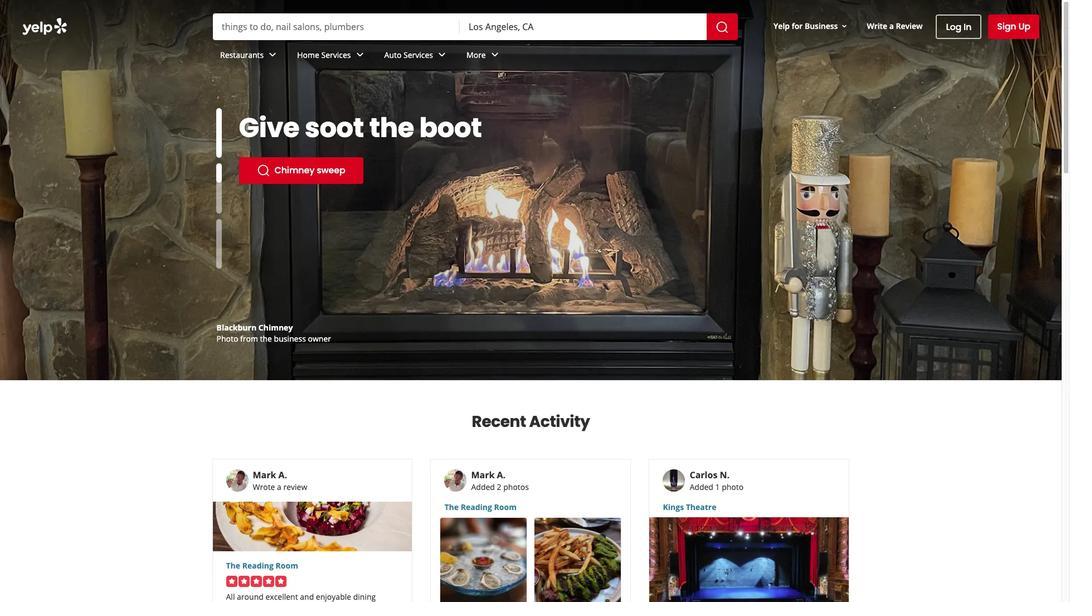 Task type: describe. For each thing, give the bounding box(es) containing it.
chimney sweep link
[[239, 157, 363, 184]]

explore banner section banner
[[0, 0, 1062, 380]]

kings theatre
[[663, 502, 717, 512]]

recent activity
[[472, 411, 590, 433]]

none search field inside 'explore banner section' 'banner'
[[213, 13, 740, 40]]

business categories element
[[211, 40, 1040, 72]]

carlos n. added 1 photo
[[690, 469, 744, 492]]

theatre
[[686, 502, 717, 512]]

24 search v2 image
[[257, 164, 270, 177]]

the inside blackburn chimney photo from the business owner
[[260, 333, 272, 344]]

photos
[[504, 482, 529, 492]]

mark a. link for mark a. added 2 photos
[[471, 469, 506, 481]]

mark for mark a. added 2 photos
[[471, 469, 495, 481]]

review
[[283, 482, 307, 492]]

log in link
[[936, 14, 982, 39]]

1
[[716, 482, 720, 492]]

Find text field
[[222, 21, 451, 33]]

soot
[[305, 109, 364, 147]]

sign up link
[[989, 14, 1040, 39]]

owner
[[308, 333, 331, 344]]

the reading room for leftmost the reading room link
[[226, 560, 298, 571]]

in
[[964, 20, 972, 33]]

restaurants link
[[211, 40, 288, 72]]

mark for mark a. wrote a review
[[253, 469, 276, 481]]

photo of mark a. image for mark a. added 2 photos
[[445, 469, 467, 492]]

sweep
[[317, 164, 345, 177]]

restaurants
[[220, 49, 264, 60]]

services for home services
[[321, 49, 351, 60]]

photo of mark a. image for mark a. wrote a review
[[226, 469, 248, 492]]

auto services link
[[376, 40, 458, 72]]

none field find
[[222, 21, 451, 33]]

2 open photo lightbox image from the left
[[535, 518, 621, 602]]

blackburn
[[217, 322, 257, 333]]

24 chevron down v2 image for more
[[488, 48, 502, 62]]

wrote
[[253, 482, 275, 492]]

up
[[1019, 20, 1031, 33]]

24 chevron down v2 image for home services
[[353, 48, 367, 62]]

write
[[867, 20, 888, 31]]

sign up
[[998, 20, 1031, 33]]

1 vertical spatial room
[[276, 560, 298, 571]]

a inside mark a. wrote a review
[[277, 482, 281, 492]]

a inside 'link'
[[890, 20, 894, 31]]

photo of carlos n. image
[[663, 469, 685, 492]]

activity
[[529, 411, 590, 433]]

select slide image
[[216, 108, 222, 158]]

give soot the boot
[[239, 109, 482, 147]]

business
[[274, 333, 306, 344]]

search image
[[716, 20, 729, 34]]



Task type: vqa. For each thing, say whether or not it's contained in the screenshot.
bottommost Chimney
yes



Task type: locate. For each thing, give the bounding box(es) containing it.
0 vertical spatial the
[[369, 109, 414, 147]]

24 chevron down v2 image right restaurants at top left
[[266, 48, 279, 62]]

2 mark from the left
[[471, 469, 495, 481]]

1 horizontal spatial 24 chevron down v2 image
[[435, 48, 449, 62]]

mark inside mark a. added 2 photos
[[471, 469, 495, 481]]

1 horizontal spatial the
[[369, 109, 414, 147]]

photo of mark a. image left wrote
[[226, 469, 248, 492]]

1 24 chevron down v2 image from the left
[[266, 48, 279, 62]]

reading up 5 star rating image
[[242, 560, 274, 571]]

1 horizontal spatial mark a. link
[[471, 469, 506, 481]]

mark a. added 2 photos
[[471, 469, 529, 492]]

a.
[[279, 469, 287, 481], [497, 469, 506, 481]]

mark a. wrote a review
[[253, 469, 307, 492]]

review
[[896, 20, 923, 31]]

a right wrote
[[277, 482, 281, 492]]

1 24 chevron down v2 image from the left
[[353, 48, 367, 62]]

reading
[[461, 502, 492, 512], [242, 560, 274, 571]]

chimney up business
[[259, 322, 293, 333]]

24 chevron down v2 image inside auto services link
[[435, 48, 449, 62]]

1 vertical spatial the reading room
[[226, 560, 298, 571]]

1 open photo lightbox image from the left
[[441, 518, 527, 602]]

24 chevron down v2 image for restaurants
[[266, 48, 279, 62]]

1 horizontal spatial room
[[494, 502, 517, 512]]

1 vertical spatial chimney
[[259, 322, 293, 333]]

1 a. from the left
[[279, 469, 287, 481]]

2 services from the left
[[404, 49, 433, 60]]

1 horizontal spatial none field
[[469, 21, 698, 33]]

added left 2
[[471, 482, 495, 492]]

photo of mark a. image
[[226, 469, 248, 492], [445, 469, 467, 492]]

home
[[297, 49, 319, 60]]

open photo lightbox image
[[441, 518, 527, 602], [535, 518, 621, 602]]

auto services
[[384, 49, 433, 60]]

2 none field from the left
[[469, 21, 698, 33]]

chimney right 24 search v2 icon
[[275, 164, 315, 177]]

None search field
[[0, 0, 1062, 72]]

home services
[[297, 49, 351, 60]]

recent
[[472, 411, 526, 433]]

24 chevron down v2 image right auto services
[[435, 48, 449, 62]]

a. for mark a. wrote a review
[[279, 469, 287, 481]]

services for auto services
[[404, 49, 433, 60]]

2
[[497, 482, 502, 492]]

0 horizontal spatial reading
[[242, 560, 274, 571]]

added inside mark a. added 2 photos
[[471, 482, 495, 492]]

24 chevron down v2 image right more
[[488, 48, 502, 62]]

more
[[467, 49, 486, 60]]

2 added from the left
[[690, 482, 714, 492]]

0 horizontal spatial the
[[260, 333, 272, 344]]

services inside home services "link"
[[321, 49, 351, 60]]

room
[[494, 502, 517, 512], [276, 560, 298, 571]]

0 horizontal spatial added
[[471, 482, 495, 492]]

24 chevron down v2 image
[[266, 48, 279, 62], [488, 48, 502, 62]]

services inside auto services link
[[404, 49, 433, 60]]

1 horizontal spatial services
[[404, 49, 433, 60]]

reading for leftmost the reading room link
[[242, 560, 274, 571]]

a. up 2
[[497, 469, 506, 481]]

1 vertical spatial the
[[260, 333, 272, 344]]

none field up "business categories" element
[[469, 21, 698, 33]]

1 horizontal spatial added
[[690, 482, 714, 492]]

services
[[321, 49, 351, 60], [404, 49, 433, 60]]

reading down mark a. added 2 photos
[[461, 502, 492, 512]]

None search field
[[213, 13, 740, 40]]

mark a. link for mark a. wrote a review
[[253, 469, 287, 481]]

1 mark from the left
[[253, 469, 276, 481]]

home services link
[[288, 40, 376, 72]]

1 horizontal spatial the reading room link
[[445, 502, 617, 513]]

1 added from the left
[[471, 482, 495, 492]]

1 none field from the left
[[222, 21, 451, 33]]

24 chevron down v2 image for auto services
[[435, 48, 449, 62]]

0 vertical spatial the
[[445, 502, 459, 512]]

1 photo of mark a. image from the left
[[226, 469, 248, 492]]

1 horizontal spatial the
[[445, 502, 459, 512]]

1 horizontal spatial open photo lightbox image
[[535, 518, 621, 602]]

chimney inside blackburn chimney photo from the business owner
[[259, 322, 293, 333]]

Near text field
[[469, 21, 698, 33]]

for
[[792, 20, 803, 31]]

the reading room down 2
[[445, 502, 517, 512]]

a. inside mark a. added 2 photos
[[497, 469, 506, 481]]

1 vertical spatial the
[[226, 560, 240, 571]]

0 vertical spatial the reading room
[[445, 502, 517, 512]]

0 horizontal spatial the reading room link
[[226, 560, 399, 571]]

added down carlos
[[690, 482, 714, 492]]

the reading room up 5 star rating image
[[226, 560, 298, 571]]

log in
[[946, 20, 972, 33]]

2 photo of mark a. image from the left
[[445, 469, 467, 492]]

boot
[[420, 109, 482, 147]]

room up 5 star rating image
[[276, 560, 298, 571]]

chimney
[[275, 164, 315, 177], [259, 322, 293, 333]]

more link
[[458, 40, 511, 72]]

0 vertical spatial room
[[494, 502, 517, 512]]

blackburn chimney link
[[217, 322, 293, 333]]

photo of mark a. image left 2
[[445, 469, 467, 492]]

kings theatre link
[[663, 502, 836, 513]]

0 horizontal spatial photo of mark a. image
[[226, 469, 248, 492]]

a right write
[[890, 20, 894, 31]]

added for mark
[[471, 482, 495, 492]]

services right home
[[321, 49, 351, 60]]

0 horizontal spatial 24 chevron down v2 image
[[266, 48, 279, 62]]

16 chevron down v2 image
[[840, 22, 849, 31]]

the reading room for rightmost the reading room link
[[445, 502, 517, 512]]

24 chevron down v2 image left the auto
[[353, 48, 367, 62]]

0 horizontal spatial mark a. link
[[253, 469, 287, 481]]

1 vertical spatial a
[[277, 482, 281, 492]]

from
[[240, 333, 258, 344]]

1 horizontal spatial a.
[[497, 469, 506, 481]]

0 horizontal spatial room
[[276, 560, 298, 571]]

services right the auto
[[404, 49, 433, 60]]

carlos n. link
[[690, 469, 730, 481]]

business
[[805, 20, 838, 31]]

none search field containing sign up
[[0, 0, 1062, 72]]

0 vertical spatial reading
[[461, 502, 492, 512]]

0 horizontal spatial the
[[226, 560, 240, 571]]

room down 2
[[494, 502, 517, 512]]

24 chevron down v2 image
[[353, 48, 367, 62], [435, 48, 449, 62]]

0 horizontal spatial none field
[[222, 21, 451, 33]]

0 vertical spatial chimney
[[275, 164, 315, 177]]

chimney sweep
[[275, 164, 345, 177]]

yelp for business
[[774, 20, 838, 31]]

write a review
[[867, 20, 923, 31]]

mark a. link up 2
[[471, 469, 506, 481]]

0 horizontal spatial mark
[[253, 469, 276, 481]]

the reading room
[[445, 502, 517, 512], [226, 560, 298, 571]]

1 services from the left
[[321, 49, 351, 60]]

0 vertical spatial a
[[890, 20, 894, 31]]

0 horizontal spatial 24 chevron down v2 image
[[353, 48, 367, 62]]

give
[[239, 109, 300, 147]]

2 mark a. link from the left
[[471, 469, 506, 481]]

none field near
[[469, 21, 698, 33]]

0 horizontal spatial open photo lightbox image
[[441, 518, 527, 602]]

none field up home services "link"
[[222, 21, 451, 33]]

reading for rightmost the reading room link
[[461, 502, 492, 512]]

mark up wrote
[[253, 469, 276, 481]]

write a review link
[[863, 16, 927, 36]]

0 horizontal spatial services
[[321, 49, 351, 60]]

24 chevron down v2 image inside restaurants link
[[266, 48, 279, 62]]

mark a. link
[[253, 469, 287, 481], [471, 469, 506, 481]]

1 horizontal spatial 24 chevron down v2 image
[[488, 48, 502, 62]]

1 vertical spatial the reading room link
[[226, 560, 399, 571]]

1 horizontal spatial reading
[[461, 502, 492, 512]]

added for carlos
[[690, 482, 714, 492]]

added inside carlos n. added 1 photo
[[690, 482, 714, 492]]

added
[[471, 482, 495, 492], [690, 482, 714, 492]]

photo
[[217, 333, 238, 344]]

log
[[946, 20, 962, 33]]

explore recent activity section section
[[203, 381, 859, 602]]

a. inside mark a. wrote a review
[[279, 469, 287, 481]]

0 horizontal spatial the reading room
[[226, 560, 298, 571]]

2 a. from the left
[[497, 469, 506, 481]]

0 vertical spatial the reading room link
[[445, 502, 617, 513]]

mark down recent
[[471, 469, 495, 481]]

mark
[[253, 469, 276, 481], [471, 469, 495, 481]]

None field
[[222, 21, 451, 33], [469, 21, 698, 33]]

auto
[[384, 49, 402, 60]]

the reading room link
[[445, 502, 617, 513], [226, 560, 399, 571]]

1 horizontal spatial the reading room
[[445, 502, 517, 512]]

1 horizontal spatial mark
[[471, 469, 495, 481]]

0 horizontal spatial a
[[277, 482, 281, 492]]

yelp for business button
[[769, 16, 854, 36]]

1 mark a. link from the left
[[253, 469, 287, 481]]

5 star rating image
[[226, 576, 286, 587]]

1 horizontal spatial a
[[890, 20, 894, 31]]

2 24 chevron down v2 image from the left
[[435, 48, 449, 62]]

0 horizontal spatial a.
[[279, 469, 287, 481]]

24 chevron down v2 image inside more link
[[488, 48, 502, 62]]

the
[[445, 502, 459, 512], [226, 560, 240, 571]]

the
[[369, 109, 414, 147], [260, 333, 272, 344]]

n.
[[720, 469, 730, 481]]

carlos
[[690, 469, 718, 481]]

mark inside mark a. wrote a review
[[253, 469, 276, 481]]

yelp
[[774, 20, 790, 31]]

1 vertical spatial reading
[[242, 560, 274, 571]]

photo
[[722, 482, 744, 492]]

a. for mark a. added 2 photos
[[497, 469, 506, 481]]

24 chevron down v2 image inside home services "link"
[[353, 48, 367, 62]]

1 horizontal spatial photo of mark a. image
[[445, 469, 467, 492]]

a
[[890, 20, 894, 31], [277, 482, 281, 492]]

a. up review
[[279, 469, 287, 481]]

blackburn chimney photo from the business owner
[[217, 322, 331, 344]]

sign
[[998, 20, 1017, 33]]

2 24 chevron down v2 image from the left
[[488, 48, 502, 62]]

mark a. link up wrote
[[253, 469, 287, 481]]

kings
[[663, 502, 684, 512]]



